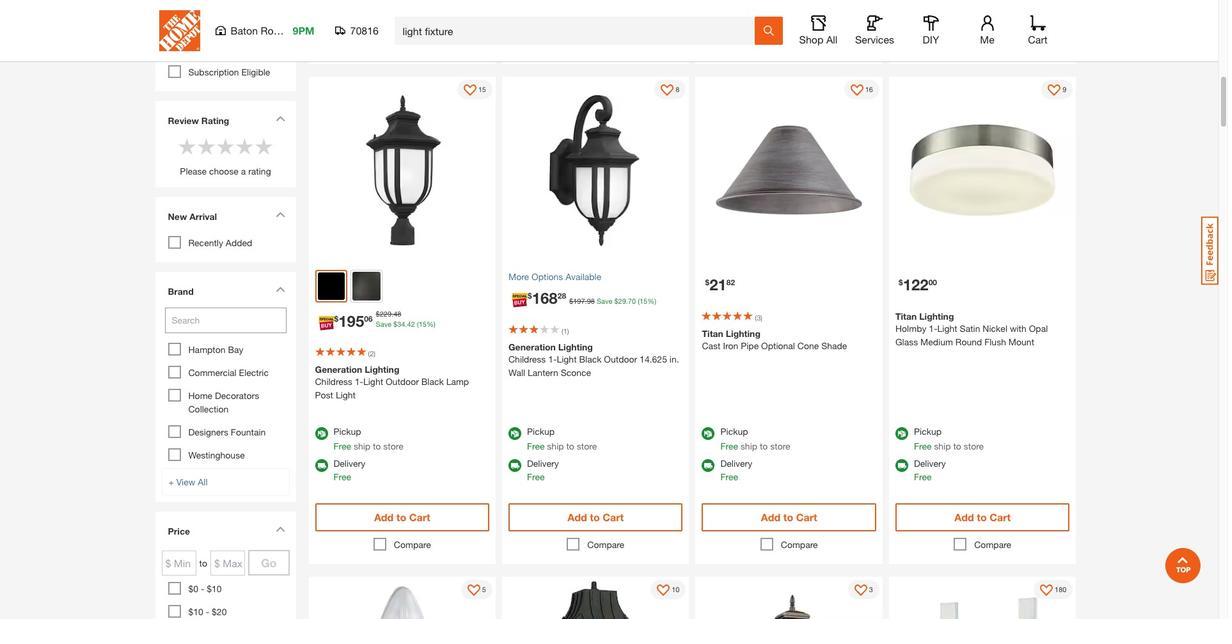 Task type: vqa. For each thing, say whether or not it's contained in the screenshot.
the Pyrex in Baking Dishes 'link'
no



Task type: locate. For each thing, give the bounding box(es) containing it.
available for pickup image down post
[[315, 427, 328, 440]]

%) for 195
[[427, 320, 435, 328]]

available shipping image for 168
[[508, 459, 521, 472]]

new arrival
[[168, 211, 217, 222]]

2 vertical spatial 1-
[[355, 376, 363, 387]]

$10 right $0
[[207, 583, 222, 594]]

+ view all
[[169, 476, 208, 487]]

view
[[176, 476, 195, 487]]

generation
[[508, 342, 556, 353], [315, 364, 362, 375]]

light up sconce
[[557, 354, 577, 365]]

Search text field
[[165, 307, 286, 333]]

1 vertical spatial )
[[567, 327, 569, 335]]

star symbol image up please
[[177, 137, 197, 156]]

%)
[[647, 297, 656, 305], [427, 320, 435, 328]]

polycarbonate outdoor collection 1-light black outdoor wall lantern sconce image
[[502, 577, 689, 619]]

0 vertical spatial %)
[[647, 297, 656, 305]]

free for 168's available shipping icon
[[527, 471, 545, 482]]

display image inside 9 dropdown button
[[1048, 84, 1061, 97]]

$ inside $ 21 82
[[705, 278, 709, 287]]

eligible inside 'subscription eligible'
[[168, 40, 199, 51]]

1- down $ 195 06
[[355, 376, 363, 387]]

compare
[[394, 39, 431, 50], [587, 39, 624, 50], [781, 39, 818, 50], [974, 39, 1011, 50], [394, 539, 431, 550], [587, 539, 624, 550], [781, 539, 818, 550], [974, 539, 1011, 550]]

1 horizontal spatial available for pickup image
[[508, 427, 521, 440]]

0 vertical spatial generation
[[508, 342, 556, 353]]

all right view
[[198, 476, 208, 487]]

display image for 5
[[467, 585, 480, 597]]

childress 1-light antique bronze post lantern image
[[696, 577, 883, 619]]

1 horizontal spatial outdoor
[[604, 354, 637, 365]]

all
[[826, 33, 838, 45], [198, 476, 208, 487]]

3 delivery from the left
[[721, 458, 752, 469]]

lighting inside titan lighting holmby 1-light satin nickel with opal glass medium round flush mount
[[919, 311, 954, 322]]

commercial electric
[[188, 367, 269, 378]]

save for 195
[[376, 320, 391, 328]]

1 horizontal spatial available shipping image
[[895, 459, 908, 472]]

lighting inside the generation lighting childress 1-light black outdoor 14.625 in. wall lantern sconce
[[558, 342, 593, 353]]

display image
[[464, 84, 476, 97], [851, 84, 863, 97], [657, 585, 670, 597], [1040, 585, 1053, 597]]

15 inside 'dropdown button'
[[478, 85, 486, 93]]

light inside the generation lighting childress 1-light black outdoor 14.625 in. wall lantern sconce
[[557, 354, 577, 365]]

0 vertical spatial outdoor
[[604, 354, 637, 365]]

1 horizontal spatial all
[[826, 33, 838, 45]]

$ inside $ 122 00
[[899, 278, 903, 287]]

arrival
[[189, 211, 217, 222]]

1- for 168
[[548, 354, 557, 365]]

light down ( 2 )
[[363, 376, 383, 387]]

store
[[383, 441, 403, 452], [577, 441, 597, 452], [770, 441, 790, 452], [964, 441, 984, 452]]

0 vertical spatial childress
[[508, 354, 546, 365]]

subscription up rating at left
[[188, 66, 239, 77]]

1 vertical spatial 1-
[[548, 354, 557, 365]]

star symbol image up a
[[235, 137, 254, 156]]

0 horizontal spatial 15
[[419, 320, 427, 328]]

$ inside '$ 168 28'
[[528, 291, 532, 301]]

pickup
[[334, 426, 361, 437], [527, 426, 555, 437], [721, 426, 748, 437], [914, 426, 942, 437]]

lighting for black
[[558, 342, 593, 353]]

1 horizontal spatial titan
[[895, 311, 917, 322]]

childress inside generation lighting childress 1-light outdoor black lamp post light
[[315, 376, 352, 387]]

display image inside 180 dropdown button
[[1040, 585, 1053, 597]]

1 pickup from the left
[[334, 426, 361, 437]]

all right the shop
[[826, 33, 838, 45]]

black
[[579, 354, 602, 365], [421, 376, 444, 387]]

$ 122 00
[[899, 276, 937, 294]]

180 button
[[1034, 580, 1073, 599]]

2 ship from the left
[[547, 441, 564, 452]]

satin
[[960, 323, 980, 334]]

delivery
[[334, 458, 365, 469], [527, 458, 559, 469], [721, 458, 752, 469], [914, 458, 946, 469]]

$10 down $0
[[188, 606, 203, 617]]

1 vertical spatial -
[[206, 606, 209, 617]]

shade
[[821, 341, 847, 351]]

1 pickup free ship to store from the left
[[334, 426, 403, 452]]

generation up lantern
[[508, 342, 556, 353]]

4 delivery from the left
[[914, 458, 946, 469]]

1 vertical spatial generation
[[315, 364, 362, 375]]

0 horizontal spatial eligible
[[168, 40, 199, 51]]

display image inside 8 dropdown button
[[661, 84, 674, 97]]

lighting for satin
[[919, 311, 954, 322]]

1 vertical spatial black
[[421, 376, 444, 387]]

caret icon image for new arrival
[[275, 211, 285, 217]]

2 vertical spatial )
[[374, 349, 375, 358]]

me
[[980, 33, 994, 45]]

$ left the 00
[[899, 278, 903, 287]]

$ for 197
[[569, 297, 573, 305]]

flush
[[985, 337, 1006, 348]]

3 inside dropdown button
[[869, 585, 873, 593]]

pickup for 8
[[527, 426, 555, 437]]

1 vertical spatial outdoor
[[386, 376, 419, 387]]

decorators
[[215, 390, 259, 401]]

eligible
[[168, 40, 199, 51], [241, 66, 270, 77]]

display image for 8
[[661, 84, 674, 97]]

childress up wall
[[508, 354, 546, 365]]

more
[[508, 272, 529, 282]]

$0 - $10 link
[[188, 583, 222, 594]]

1 horizontal spatial 15
[[478, 85, 486, 93]]

brand
[[168, 286, 194, 296]]

$ right 28
[[569, 297, 573, 305]]

free for 21's available shipping image
[[721, 471, 738, 482]]

1 vertical spatial subscription
[[188, 66, 239, 77]]

2 available for pickup image from the left
[[895, 427, 908, 440]]

holmby 1-light satin nickel with opal glass medium round flush mount image
[[889, 77, 1076, 264]]

1- up lantern
[[548, 354, 557, 365]]

10
[[672, 585, 680, 593]]

subscription eligible left baton
[[168, 27, 222, 51]]

0 horizontal spatial available for pickup image
[[315, 427, 328, 440]]

1 available shipping image from the left
[[315, 459, 328, 472]]

light right post
[[336, 390, 356, 400]]

lighting inside "titan lighting cast iron pipe optional cone shade"
[[726, 328, 761, 339]]

available shipping image
[[315, 459, 328, 472], [508, 459, 521, 472]]

$ inside $ 195 06
[[334, 314, 338, 324]]

lighting down "2"
[[365, 364, 399, 375]]

98
[[587, 297, 595, 305]]

1 delivery free from the left
[[334, 458, 365, 482]]

save
[[597, 297, 612, 305], [376, 320, 391, 328]]

available shipping image for 122
[[895, 459, 908, 472]]

more options available link
[[508, 270, 683, 284]]

lighting down ( 1 )
[[558, 342, 593, 353]]

0 horizontal spatial )
[[374, 349, 375, 358]]

48
[[393, 310, 401, 318]]

generation for 168
[[508, 342, 556, 353]]

$ right 06
[[376, 310, 380, 318]]

outdoor left 'lamp'
[[386, 376, 419, 387]]

light inside titan lighting holmby 1-light satin nickel with opal glass medium round flush mount
[[937, 323, 957, 334]]

1 vertical spatial $10
[[188, 606, 203, 617]]

- right $0
[[201, 583, 204, 594]]

caret icon image inside brand link
[[275, 286, 285, 292]]

rating
[[248, 165, 271, 176]]

1 ship from the left
[[354, 441, 370, 452]]

3
[[757, 314, 761, 322], [869, 585, 873, 593]]

$ left 06
[[334, 314, 338, 324]]

pickup free ship to store for 16
[[721, 426, 790, 452]]

.
[[585, 297, 587, 305], [626, 297, 628, 305], [392, 310, 393, 318], [405, 320, 407, 328]]

delivery for 9
[[914, 458, 946, 469]]

0 horizontal spatial all
[[198, 476, 208, 487]]

subscription eligible
[[168, 27, 222, 51], [188, 66, 270, 77]]

lantern
[[528, 367, 558, 378]]

1 available shipping image from the left
[[702, 459, 715, 472]]

save down 229
[[376, 320, 391, 328]]

4 delivery free from the left
[[914, 458, 946, 482]]

childress
[[508, 354, 546, 365], [315, 376, 352, 387]]

star symbol image up please choose a rating
[[216, 137, 235, 156]]

1 available for pickup image from the left
[[702, 427, 715, 440]]

generation up post
[[315, 364, 362, 375]]

delivery free for 9
[[914, 458, 946, 482]]

1 vertical spatial %)
[[427, 320, 435, 328]]

all inside + view all link
[[198, 476, 208, 487]]

lighting up pipe
[[726, 328, 761, 339]]

$ for 122
[[899, 278, 903, 287]]

delivery for 15
[[334, 458, 365, 469]]

sconce
[[561, 367, 591, 378]]

designers fountain link
[[188, 426, 266, 437]]

childress inside the generation lighting childress 1-light black outdoor 14.625 in. wall lantern sconce
[[508, 354, 546, 365]]

caret icon image inside new arrival 'link'
[[275, 211, 285, 217]]

$ left 82
[[705, 278, 709, 287]]

1 horizontal spatial available for pickup image
[[895, 427, 908, 440]]

black left 'lamp'
[[421, 376, 444, 387]]

1 horizontal spatial black
[[579, 354, 602, 365]]

0 horizontal spatial available shipping image
[[315, 459, 328, 472]]

2 available for pickup image from the left
[[508, 427, 521, 440]]

diy
[[923, 33, 939, 45]]

4 pickup free ship to store from the left
[[914, 426, 984, 452]]

( down 06
[[368, 349, 370, 358]]

1 vertical spatial titan
[[702, 328, 723, 339]]

all inside the shop all button
[[826, 33, 838, 45]]

-
[[201, 583, 204, 594], [206, 606, 209, 617]]

16 button
[[844, 80, 879, 99]]

2 available shipping image from the left
[[508, 459, 521, 472]]

black up sconce
[[579, 354, 602, 365]]

2 caret icon image from the top
[[275, 211, 285, 217]]

$10
[[207, 583, 222, 594], [188, 606, 203, 617]]

available for pickup image down wall
[[508, 427, 521, 440]]

1 horizontal spatial %)
[[647, 297, 656, 305]]

available shipping image for 21
[[702, 459, 715, 472]]

2 delivery from the left
[[527, 458, 559, 469]]

( up pipe
[[755, 314, 757, 322]]

4 pickup from the left
[[914, 426, 942, 437]]

0 vertical spatial all
[[826, 33, 838, 45]]

0 vertical spatial subscription eligible link
[[162, 19, 289, 62]]

available
[[566, 272, 601, 282]]

2 pickup free ship to store from the left
[[527, 426, 597, 452]]

titan for holmby
[[895, 311, 917, 322]]

2 pickup from the left
[[527, 426, 555, 437]]

0 vertical spatial black
[[579, 354, 602, 365]]

designers fountain
[[188, 426, 266, 437]]

outdoor left 14.625
[[604, 354, 637, 365]]

display image for 3
[[854, 585, 867, 597]]

free for available shipping icon for 195
[[334, 471, 351, 482]]

1 store from the left
[[383, 441, 403, 452]]

1 delivery from the left
[[334, 458, 365, 469]]

0 horizontal spatial generation
[[315, 364, 362, 375]]

lighting
[[919, 311, 954, 322], [726, 328, 761, 339], [558, 342, 593, 353], [365, 364, 399, 375]]

0 horizontal spatial black
[[421, 376, 444, 387]]

star symbol image
[[216, 137, 235, 156], [235, 137, 254, 156]]

1 vertical spatial save
[[376, 320, 391, 328]]

childress for 195
[[315, 376, 352, 387]]

1- inside the generation lighting childress 1-light black outdoor 14.625 in. wall lantern sconce
[[548, 354, 557, 365]]

display image
[[661, 84, 674, 97], [1048, 84, 1061, 97], [467, 585, 480, 597], [854, 585, 867, 597]]

0 horizontal spatial -
[[201, 583, 204, 594]]

1 horizontal spatial $10
[[207, 583, 222, 594]]

2 available shipping image from the left
[[895, 459, 908, 472]]

2 horizontal spatial 15
[[640, 297, 647, 305]]

+ view all link
[[162, 468, 289, 495]]

available for pickup image
[[315, 427, 328, 440], [508, 427, 521, 440]]

diy button
[[911, 15, 951, 46]]

lighting inside generation lighting childress 1-light outdoor black lamp post light
[[365, 364, 399, 375]]

titan up holmby
[[895, 311, 917, 322]]

0 vertical spatial save
[[597, 297, 612, 305]]

delivery for 16
[[721, 458, 752, 469]]

0 vertical spatial -
[[201, 583, 204, 594]]

2 horizontal spatial 1-
[[929, 323, 937, 334]]

2 store from the left
[[577, 441, 597, 452]]

)
[[761, 314, 762, 322], [567, 327, 569, 335], [374, 349, 375, 358]]

0 vertical spatial subscription eligible
[[168, 27, 222, 51]]

baton
[[231, 24, 258, 36]]

pickup for 16
[[721, 426, 748, 437]]

caret icon image
[[275, 115, 285, 121], [275, 211, 285, 217], [275, 286, 285, 292], [275, 526, 285, 532]]

caret icon image for price
[[275, 526, 285, 532]]

1- inside generation lighting childress 1-light outdoor black lamp post light
[[355, 376, 363, 387]]

1 horizontal spatial 3
[[869, 585, 873, 593]]

childress up post
[[315, 376, 352, 387]]

0 vertical spatial subscription
[[168, 27, 222, 37]]

delivery free for 15
[[334, 458, 365, 482]]

$ for 168
[[528, 291, 532, 301]]

1 vertical spatial all
[[198, 476, 208, 487]]

display image inside 16 dropdown button
[[851, 84, 863, 97]]

1 horizontal spatial -
[[206, 606, 209, 617]]

titan for cast
[[702, 328, 723, 339]]

subscription left baton
[[168, 27, 222, 37]]

( right 42 on the left
[[417, 320, 419, 328]]

save inside the $ 229 . 48 save $ 34 . 42 ( 15 %)
[[376, 320, 391, 328]]

4 ship from the left
[[934, 441, 951, 452]]

$ 197 . 98 save $ 29 . 70 ( 15 %)
[[569, 297, 656, 305]]

3 delivery free from the left
[[721, 458, 752, 482]]

shop all
[[799, 33, 838, 45]]

%) inside the $ 229 . 48 save $ 34 . 42 ( 15 %)
[[427, 320, 435, 328]]

price-range-lowerBound telephone field
[[162, 550, 196, 575]]

recently
[[188, 237, 223, 248]]

1 horizontal spatial save
[[597, 297, 612, 305]]

%) for 168
[[647, 297, 656, 305]]

( down 28
[[562, 327, 563, 335]]

1 vertical spatial childress
[[315, 376, 352, 387]]

1 horizontal spatial 1-
[[548, 354, 557, 365]]

1 horizontal spatial childress
[[508, 354, 546, 365]]

2 delivery free from the left
[[527, 458, 559, 482]]

0 horizontal spatial available for pickup image
[[702, 427, 715, 440]]

3 caret icon image from the top
[[275, 286, 285, 292]]

$ down more on the top left of the page
[[528, 291, 532, 301]]

light up medium
[[937, 323, 957, 334]]

$10 - $20 link
[[188, 606, 227, 617]]

10 button
[[651, 580, 686, 599]]

197
[[573, 297, 585, 305]]

light for satin
[[937, 323, 957, 334]]

caret icon image inside price link
[[275, 526, 285, 532]]

3 pickup free ship to store from the left
[[721, 426, 790, 452]]

1 horizontal spatial )
[[567, 327, 569, 335]]

0 horizontal spatial save
[[376, 320, 391, 328]]

free for available for pickup icon for 21
[[721, 441, 738, 452]]

cart
[[409, 11, 430, 23], [603, 11, 624, 23], [796, 11, 817, 23], [990, 11, 1011, 23], [1028, 33, 1048, 45], [409, 511, 430, 523], [603, 511, 624, 523], [796, 511, 817, 523], [990, 511, 1011, 523]]

2 vertical spatial 15
[[419, 320, 427, 328]]

subscription eligible down baton
[[188, 66, 270, 77]]

display image inside 10 dropdown button
[[657, 585, 670, 597]]

1 vertical spatial 3
[[869, 585, 873, 593]]

star symbol image down review rating link
[[197, 137, 216, 156]]

lighting up medium
[[919, 311, 954, 322]]

9 button
[[1042, 80, 1073, 99]]

titan inside titan lighting holmby 1-light satin nickel with opal glass medium round flush mount
[[895, 311, 917, 322]]

0 horizontal spatial outdoor
[[386, 376, 419, 387]]

- left $20
[[206, 606, 209, 617]]

1 horizontal spatial available shipping image
[[508, 459, 521, 472]]

delivery free
[[334, 458, 365, 482], [527, 458, 559, 482], [721, 458, 752, 482], [914, 458, 946, 482]]

1 horizontal spatial eligible
[[241, 66, 270, 77]]

display image inside 3 dropdown button
[[854, 585, 867, 597]]

eligible for subscription eligible link to the bottom
[[241, 66, 270, 77]]

services button
[[854, 15, 895, 46]]

3 pickup from the left
[[721, 426, 748, 437]]

me button
[[967, 15, 1008, 46]]

ship
[[354, 441, 370, 452], [547, 441, 564, 452], [741, 441, 757, 452], [934, 441, 951, 452]]

0 vertical spatial titan
[[895, 311, 917, 322]]

0 horizontal spatial available shipping image
[[702, 459, 715, 472]]

optional
[[761, 341, 795, 351]]

light
[[937, 323, 957, 334], [557, 354, 577, 365], [363, 376, 383, 387], [336, 390, 356, 400]]

0 horizontal spatial %)
[[427, 320, 435, 328]]

outdoor inside generation lighting childress 1-light outdoor black lamp post light
[[386, 376, 419, 387]]

28
[[558, 291, 566, 301]]

70816 button
[[335, 24, 379, 37]]

$ 195 06
[[334, 312, 373, 330]]

4 caret icon image from the top
[[275, 526, 285, 532]]

15 inside the $ 229 . 48 save $ 34 . 42 ( 15 %)
[[419, 320, 427, 328]]

3 ship from the left
[[741, 441, 757, 452]]

4 store from the left
[[964, 441, 984, 452]]

display image inside 15 'dropdown button'
[[464, 84, 476, 97]]

display image inside 5 dropdown button
[[467, 585, 480, 597]]

1 horizontal spatial generation
[[508, 342, 556, 353]]

( inside the $ 229 . 48 save $ 34 . 42 ( 15 %)
[[417, 320, 419, 328]]

brand link
[[162, 278, 289, 307]]

0 horizontal spatial 1-
[[355, 376, 363, 387]]

3 store from the left
[[770, 441, 790, 452]]

subscription eligible link
[[162, 19, 289, 62], [188, 66, 270, 77]]

lighting for optional
[[726, 328, 761, 339]]

0 vertical spatial 1-
[[929, 323, 937, 334]]

2 horizontal spatial )
[[761, 314, 762, 322]]

available for pickup image
[[702, 427, 715, 440], [895, 427, 908, 440]]

generation inside generation lighting childress 1-light outdoor black lamp post light
[[315, 364, 362, 375]]

black image
[[318, 273, 345, 300]]

%) right 70
[[647, 297, 656, 305]]

0 horizontal spatial titan
[[702, 328, 723, 339]]

the home depot logo image
[[159, 10, 200, 51]]

lamp
[[446, 376, 469, 387]]

cast iron pipe optional cone shade image
[[696, 77, 883, 264]]

titan up cast
[[702, 328, 723, 339]]

1- up medium
[[929, 323, 937, 334]]

$ for 21
[[705, 278, 709, 287]]

0 vertical spatial 15
[[478, 85, 486, 93]]

%) right 42 on the left
[[427, 320, 435, 328]]

0 vertical spatial eligible
[[168, 40, 199, 51]]

star symbol image
[[177, 137, 197, 156], [197, 137, 216, 156], [254, 137, 273, 156]]

( for ( 3 )
[[755, 314, 757, 322]]

0 vertical spatial $10
[[207, 583, 222, 594]]

0 horizontal spatial childress
[[315, 376, 352, 387]]

1 vertical spatial eligible
[[241, 66, 270, 77]]

please
[[180, 165, 207, 176]]

1 vertical spatial 15
[[640, 297, 647, 305]]

star symbol image up the rating
[[254, 137, 273, 156]]

0 horizontal spatial 3
[[757, 314, 761, 322]]

generation inside the generation lighting childress 1-light black outdoor 14.625 in. wall lantern sconce
[[508, 342, 556, 353]]

1-
[[929, 323, 937, 334], [548, 354, 557, 365], [355, 376, 363, 387]]

save right 98 on the left of the page
[[597, 297, 612, 305]]

titan inside "titan lighting cast iron pipe optional cone shade"
[[702, 328, 723, 339]]

available shipping image
[[702, 459, 715, 472], [895, 459, 908, 472]]

1 available for pickup image from the left
[[315, 427, 328, 440]]



Task type: describe. For each thing, give the bounding box(es) containing it.
229
[[380, 310, 392, 318]]

2 star symbol image from the left
[[197, 137, 216, 156]]

display image for 10
[[657, 585, 670, 597]]

( right 70
[[638, 297, 640, 305]]

16
[[865, 85, 873, 93]]

commercial electric link
[[188, 367, 269, 378]]

more options available
[[508, 272, 601, 282]]

15 for 168
[[640, 297, 647, 305]]

$ for 229
[[376, 310, 380, 318]]

black inside generation lighting childress 1-light outdoor black lamp post light
[[421, 376, 444, 387]]

childress 1-light outdoor black lamp post light image
[[309, 77, 496, 264]]

82
[[727, 278, 735, 287]]

21
[[709, 276, 727, 294]]

40-watt equivalent b10 dimmable led light bulb image
[[309, 577, 496, 619]]

shop all button
[[798, 15, 839, 46]]

hampton
[[188, 344, 226, 355]]

bay
[[228, 344, 243, 355]]

westinghouse link
[[188, 449, 245, 460]]

1- inside titan lighting holmby 1-light satin nickel with opal glass medium round flush mount
[[929, 323, 937, 334]]

free for available for pickup icon associated with 122
[[914, 441, 932, 452]]

services
[[855, 33, 894, 45]]

1 vertical spatial subscription eligible link
[[188, 66, 270, 77]]

subscription for subscription eligible link to the bottom
[[188, 66, 239, 77]]

save for 168
[[597, 297, 612, 305]]

What can we help you find today? search field
[[403, 17, 754, 44]]

medium
[[920, 337, 953, 348]]

price-range-upperBound telephone field
[[210, 550, 245, 575]]

iron
[[723, 341, 738, 351]]

westinghouse
[[188, 449, 245, 460]]

1- for 195
[[355, 376, 363, 387]]

3 button
[[848, 580, 879, 599]]

1 vertical spatial subscription eligible
[[188, 66, 270, 77]]

rouge
[[261, 24, 291, 36]]

light for outdoor
[[363, 376, 383, 387]]

) for 168
[[567, 327, 569, 335]]

glass
[[895, 337, 918, 348]]

2 star symbol image from the left
[[235, 137, 254, 156]]

new
[[168, 211, 187, 222]]

caret icon image for brand
[[275, 286, 285, 292]]

180
[[1055, 585, 1067, 593]]

1 caret icon image from the top
[[275, 115, 285, 121]]

round
[[956, 337, 982, 348]]

( 2 )
[[368, 349, 375, 358]]

light for black
[[557, 354, 577, 365]]

review rating link
[[168, 114, 251, 127]]

- for $10
[[206, 606, 209, 617]]

29
[[618, 297, 626, 305]]

9pm
[[293, 24, 314, 36]]

8
[[676, 85, 680, 93]]

70
[[628, 297, 636, 305]]

1
[[563, 327, 567, 335]]

delivery free for 8
[[527, 458, 559, 482]]

subscription for subscription eligible link to the top
[[168, 27, 222, 37]]

pickup free ship to store for 9
[[914, 426, 984, 452]]

generation for 195
[[315, 364, 362, 375]]

8 button
[[655, 80, 686, 99]]

baton rouge 9pm
[[231, 24, 314, 36]]

in.
[[670, 354, 679, 365]]

hampton bay link
[[188, 344, 243, 355]]

$20
[[212, 606, 227, 617]]

delivery for 8
[[527, 458, 559, 469]]

ship for 16
[[741, 441, 757, 452]]

available for pickup image for 21
[[702, 427, 715, 440]]

outdoor inside the generation lighting childress 1-light black outdoor 14.625 in. wall lantern sconce
[[604, 354, 637, 365]]

available for pickup image for 168
[[508, 427, 521, 440]]

mount
[[1009, 337, 1034, 348]]

designers
[[188, 426, 228, 437]]

available for pickup image for 122
[[895, 427, 908, 440]]

pickup free ship to store for 15
[[334, 426, 403, 452]]

$ down 48 at left
[[393, 320, 397, 328]]

commercial
[[188, 367, 236, 378]]

display image for 180
[[1040, 585, 1053, 597]]

delivery free for 16
[[721, 458, 752, 482]]

9
[[1063, 85, 1067, 93]]

new arrival link
[[162, 203, 289, 233]]

store for 15
[[383, 441, 403, 452]]

cart link
[[1024, 15, 1052, 46]]

a
[[241, 165, 246, 176]]

168
[[532, 289, 558, 307]]

195
[[338, 312, 364, 330]]

hampton bay
[[188, 344, 243, 355]]

1 star symbol image from the left
[[216, 137, 235, 156]]

store for 16
[[770, 441, 790, 452]]

) for 195
[[374, 349, 375, 358]]

generation lighting childress 1-light black outdoor 14.625 in. wall lantern sconce
[[508, 342, 679, 378]]

$ for 195
[[334, 314, 338, 324]]

go button
[[248, 550, 289, 576]]

feedback link image
[[1201, 216, 1219, 285]]

lighting for outdoor
[[365, 364, 399, 375]]

( for ( 2 )
[[368, 349, 370, 358]]

$0
[[188, 583, 198, 594]]

antique bronze image
[[352, 272, 381, 301]]

5 button
[[461, 580, 493, 599]]

15 for 195
[[419, 320, 427, 328]]

available shipping image for 195
[[315, 459, 328, 472]]

$ 168 28
[[528, 289, 566, 307]]

- for $0
[[201, 583, 204, 594]]

post
[[315, 390, 333, 400]]

free for available shipping image related to 122
[[914, 471, 932, 482]]

home decorators collection
[[188, 390, 259, 414]]

3 star symbol image from the left
[[254, 137, 273, 156]]

1 star symbol image from the left
[[177, 137, 197, 156]]

available for pickup image for 195
[[315, 427, 328, 440]]

( 3 )
[[755, 314, 762, 322]]

childress 1-light black outdoor 14.625 in. wall lantern sconce image
[[502, 77, 689, 264]]

black inside the generation lighting childress 1-light black outdoor 14.625 in. wall lantern sconce
[[579, 354, 602, 365]]

shop
[[799, 33, 824, 45]]

pickup free ship to store for 8
[[527, 426, 597, 452]]

display image for 9
[[1048, 84, 1061, 97]]

122
[[903, 276, 929, 294]]

generation lighting childress 1-light outdoor black lamp post light
[[315, 364, 469, 400]]

pickup for 15
[[334, 426, 361, 437]]

$ left 70
[[614, 297, 618, 305]]

$ 21 82
[[705, 276, 735, 294]]

holmby
[[895, 323, 926, 334]]

pipe
[[741, 341, 759, 351]]

cast
[[702, 341, 721, 351]]

2
[[370, 349, 374, 358]]

opal
[[1029, 323, 1048, 334]]

home
[[188, 390, 212, 401]]

added
[[226, 237, 252, 248]]

please choose a rating
[[180, 165, 271, 176]]

0 vertical spatial )
[[761, 314, 762, 322]]

pickup for 9
[[914, 426, 942, 437]]

eligible for subscription eligible link to the top
[[168, 40, 199, 51]]

rating
[[201, 115, 229, 126]]

( 1 )
[[562, 327, 569, 335]]

42
[[407, 320, 415, 328]]

options
[[532, 272, 563, 282]]

display image for 16
[[851, 84, 863, 97]]

0 vertical spatial 3
[[757, 314, 761, 322]]

store for 9
[[964, 441, 984, 452]]

15 button
[[457, 80, 493, 99]]

ship for 8
[[547, 441, 564, 452]]

display image for 15
[[464, 84, 476, 97]]

pendenza 2-light brushed nickel bath fixture image
[[889, 577, 1076, 619]]

70816
[[350, 24, 379, 36]]

ship for 15
[[354, 441, 370, 452]]

titan lighting holmby 1-light satin nickel with opal glass medium round flush mount
[[895, 311, 1048, 348]]

price
[[168, 525, 190, 536]]

( for ( 1 )
[[562, 327, 563, 335]]

store for 8
[[577, 441, 597, 452]]

childress for 168
[[508, 354, 546, 365]]

0 horizontal spatial $10
[[188, 606, 203, 617]]

cart inside "link"
[[1028, 33, 1048, 45]]

recently added link
[[188, 237, 252, 248]]

fountain
[[231, 426, 266, 437]]

choose
[[209, 165, 238, 176]]

5
[[482, 585, 486, 593]]

review rating
[[168, 115, 229, 126]]

recently added
[[188, 237, 252, 248]]

go
[[261, 556, 277, 570]]

ship for 9
[[934, 441, 951, 452]]



